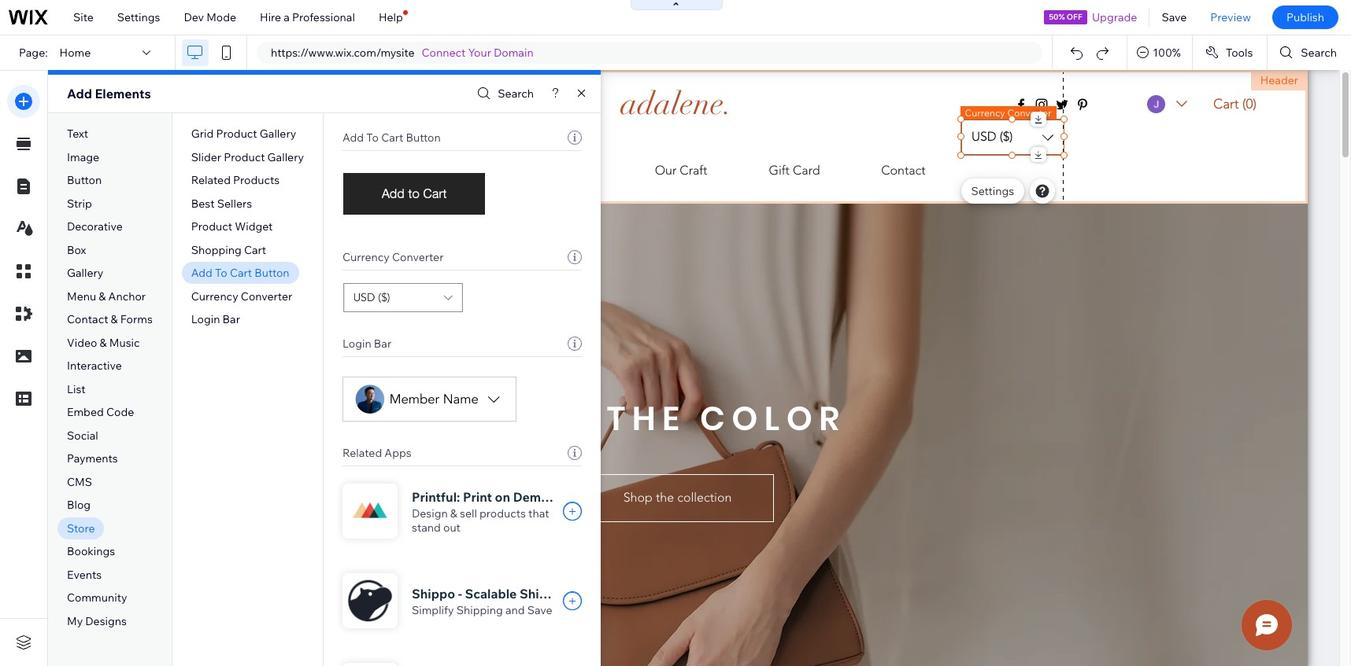 Task type: locate. For each thing, give the bounding box(es) containing it.
list
[[67, 383, 86, 397]]

payments
[[67, 452, 118, 466]]

1 horizontal spatial bar
[[374, 337, 391, 351]]

1 horizontal spatial login bar
[[342, 337, 391, 351]]

hire
[[260, 10, 281, 24]]

gallery up menu
[[67, 266, 103, 281]]

save up 100%
[[1162, 10, 1187, 24]]

& left sell
[[450, 507, 457, 521]]

your
[[468, 46, 491, 60]]

1 vertical spatial search
[[498, 87, 534, 101]]

2 horizontal spatial currency converter
[[965, 107, 1052, 118]]

0 vertical spatial to
[[366, 131, 379, 145]]

embed code
[[67, 406, 134, 420]]

1 vertical spatial login bar
[[342, 337, 391, 351]]

gallery
[[260, 127, 296, 141], [267, 150, 304, 164], [67, 266, 103, 281]]

simplify
[[412, 604, 454, 618]]

search down domain
[[498, 87, 534, 101]]

shipping up and
[[520, 587, 574, 602]]

products
[[233, 173, 280, 188]]

product up shopping
[[191, 220, 232, 234]]

0 vertical spatial currency converter
[[965, 107, 1052, 118]]

0 vertical spatial save
[[1162, 10, 1187, 24]]

1 vertical spatial button
[[67, 173, 102, 188]]

related for related apps
[[342, 446, 382, 461]]

2 vertical spatial cart
[[230, 266, 252, 281]]

a
[[284, 10, 290, 24]]

2 vertical spatial button
[[255, 266, 289, 281]]

1 horizontal spatial add to cart button
[[342, 131, 441, 145]]

connect
[[422, 46, 466, 60]]

search button
[[1268, 35, 1351, 70], [473, 82, 534, 105]]

sellers
[[217, 197, 252, 211]]

2 horizontal spatial currency
[[965, 107, 1005, 118]]

1 vertical spatial shipping
[[456, 604, 503, 618]]

login
[[191, 313, 220, 327], [342, 337, 371, 351]]

designs
[[85, 615, 127, 629]]

menu
[[67, 290, 96, 304]]

dev mode
[[184, 10, 236, 24]]

converter
[[1007, 107, 1052, 118], [392, 250, 444, 265], [241, 290, 292, 304]]

1 vertical spatial product
[[224, 150, 265, 164]]

1 horizontal spatial currency
[[342, 250, 390, 265]]

settings
[[117, 10, 160, 24], [971, 184, 1014, 198]]

mode
[[206, 10, 236, 24]]

1 vertical spatial save
[[527, 604, 552, 618]]

https://www.wix.com/mysite connect your domain
[[271, 46, 534, 60]]

domain
[[494, 46, 534, 60]]

0 vertical spatial gallery
[[260, 127, 296, 141]]

1 horizontal spatial currency converter
[[342, 250, 444, 265]]

0 horizontal spatial search button
[[473, 82, 534, 105]]

1 vertical spatial to
[[215, 266, 227, 281]]

product up slider product gallery
[[216, 127, 257, 141]]

0 horizontal spatial bar
[[222, 313, 240, 327]]

to
[[366, 131, 379, 145], [215, 266, 227, 281]]

2 vertical spatial converter
[[241, 290, 292, 304]]

1 horizontal spatial related
[[342, 446, 382, 461]]

search
[[1301, 46, 1337, 60], [498, 87, 534, 101]]

0 vertical spatial settings
[[117, 10, 160, 24]]

2 horizontal spatial button
[[406, 131, 441, 145]]

0 horizontal spatial related
[[191, 173, 231, 188]]

search button down domain
[[473, 82, 534, 105]]

0 horizontal spatial currency
[[191, 290, 238, 304]]

1 horizontal spatial save
[[1162, 10, 1187, 24]]

related products
[[191, 173, 280, 188]]

search button down publish
[[1268, 35, 1351, 70]]

contact & forms
[[67, 313, 153, 327]]

1 vertical spatial related
[[342, 446, 382, 461]]

on
[[495, 490, 510, 505]]

currency converter
[[965, 107, 1052, 118], [342, 250, 444, 265], [191, 290, 292, 304]]

0 horizontal spatial settings
[[117, 10, 160, 24]]

2 horizontal spatial converter
[[1007, 107, 1052, 118]]

0 horizontal spatial converter
[[241, 290, 292, 304]]

1 vertical spatial currency converter
[[342, 250, 444, 265]]

0 vertical spatial related
[[191, 173, 231, 188]]

bookings
[[67, 545, 115, 559]]

1 vertical spatial bar
[[374, 337, 391, 351]]

and
[[505, 604, 525, 618]]

0 vertical spatial login
[[191, 313, 220, 327]]

cart
[[381, 131, 403, 145], [244, 243, 266, 257], [230, 266, 252, 281]]

save inside the shippo - scalable shipping simplify shipping and save
[[527, 604, 552, 618]]

0 vertical spatial button
[[406, 131, 441, 145]]

2 horizontal spatial add
[[342, 131, 364, 145]]

site
[[73, 10, 94, 24]]

contact
[[67, 313, 108, 327]]

1 horizontal spatial to
[[366, 131, 379, 145]]

& right menu
[[99, 290, 106, 304]]

1 horizontal spatial search
[[1301, 46, 1337, 60]]

home
[[60, 46, 91, 60]]

related left 'apps'
[[342, 446, 382, 461]]

shippo - scalable shipping simplify shipping and save
[[412, 587, 574, 618]]

1 vertical spatial gallery
[[267, 150, 304, 164]]

design
[[412, 507, 448, 521]]

currency
[[965, 107, 1005, 118], [342, 250, 390, 265], [191, 290, 238, 304]]

add
[[67, 86, 92, 102], [342, 131, 364, 145], [191, 266, 213, 281]]

& right video
[[100, 336, 107, 350]]

search down publish button
[[1301, 46, 1337, 60]]

tools button
[[1193, 35, 1267, 70]]

1 horizontal spatial search button
[[1268, 35, 1351, 70]]

50%
[[1049, 12, 1065, 22]]

1 horizontal spatial shipping
[[520, 587, 574, 602]]

& left "forms"
[[111, 313, 118, 327]]

1 vertical spatial login
[[342, 337, 371, 351]]

0 horizontal spatial add
[[67, 86, 92, 102]]

save inside save button
[[1162, 10, 1187, 24]]

0 vertical spatial cart
[[381, 131, 403, 145]]

0 vertical spatial shipping
[[520, 587, 574, 602]]

https://www.wix.com/mysite
[[271, 46, 415, 60]]

0 horizontal spatial login bar
[[191, 313, 240, 327]]

2 vertical spatial currency converter
[[191, 290, 292, 304]]

0 horizontal spatial add to cart button
[[191, 266, 289, 281]]

1 vertical spatial settings
[[971, 184, 1014, 198]]

product
[[216, 127, 257, 141], [224, 150, 265, 164], [191, 220, 232, 234]]

cms
[[67, 475, 92, 490]]

0 horizontal spatial currency converter
[[191, 290, 292, 304]]

add to cart button
[[342, 131, 441, 145], [191, 266, 289, 281]]

& for contact
[[111, 313, 118, 327]]

related down slider
[[191, 173, 231, 188]]

0 vertical spatial converter
[[1007, 107, 1052, 118]]

gallery up slider product gallery
[[260, 127, 296, 141]]

1 horizontal spatial button
[[255, 266, 289, 281]]

box
[[67, 243, 86, 257]]

1 horizontal spatial add
[[191, 266, 213, 281]]

gallery for grid product gallery
[[260, 127, 296, 141]]

1 vertical spatial add
[[342, 131, 364, 145]]

bar
[[222, 313, 240, 327], [374, 337, 391, 351]]

save button
[[1150, 0, 1199, 35]]

professional
[[292, 10, 355, 24]]

hire a professional
[[260, 10, 355, 24]]

shipping down scalable
[[456, 604, 503, 618]]

0 vertical spatial currency
[[965, 107, 1005, 118]]

0 horizontal spatial button
[[67, 173, 102, 188]]

&
[[99, 290, 106, 304], [111, 313, 118, 327], [100, 336, 107, 350], [450, 507, 457, 521]]

shipping
[[520, 587, 574, 602], [456, 604, 503, 618]]

-
[[458, 587, 462, 602]]

50% off
[[1049, 12, 1082, 22]]

product down the grid product gallery
[[224, 150, 265, 164]]

gallery up "products"
[[267, 150, 304, 164]]

preview
[[1210, 10, 1251, 24]]

0 horizontal spatial save
[[527, 604, 552, 618]]

best
[[191, 197, 215, 211]]

1 vertical spatial converter
[[392, 250, 444, 265]]

2 vertical spatial add
[[191, 266, 213, 281]]

& for video
[[100, 336, 107, 350]]

slider
[[191, 150, 221, 164]]

related
[[191, 173, 231, 188], [342, 446, 382, 461]]

0 vertical spatial product
[[216, 127, 257, 141]]

0 vertical spatial add
[[67, 86, 92, 102]]

shippo
[[412, 587, 455, 602]]

social
[[67, 429, 98, 443]]

related apps
[[342, 446, 412, 461]]

0 horizontal spatial to
[[215, 266, 227, 281]]

save right and
[[527, 604, 552, 618]]



Task type: describe. For each thing, give the bounding box(es) containing it.
0 vertical spatial bar
[[222, 313, 240, 327]]

shopping cart
[[191, 243, 266, 257]]

anchor
[[108, 290, 146, 304]]

printful: print on demand design & sell products that stand out
[[412, 490, 564, 535]]

product for slider
[[224, 150, 265, 164]]

text
[[67, 127, 88, 141]]

my designs
[[67, 615, 127, 629]]

shopping
[[191, 243, 242, 257]]

0 horizontal spatial search
[[498, 87, 534, 101]]

widget
[[235, 220, 273, 234]]

strip
[[67, 197, 92, 211]]

grid
[[191, 127, 214, 141]]

100% button
[[1128, 35, 1192, 70]]

header
[[1260, 73, 1298, 87]]

100%
[[1153, 46, 1181, 60]]

0 vertical spatial search button
[[1268, 35, 1351, 70]]

add elements
[[67, 86, 151, 102]]

events
[[67, 568, 102, 583]]

2 vertical spatial currency
[[191, 290, 238, 304]]

best sellers
[[191, 197, 252, 211]]

product widget
[[191, 220, 273, 234]]

image
[[67, 150, 99, 164]]

0 horizontal spatial login
[[191, 313, 220, 327]]

apps
[[384, 446, 412, 461]]

that
[[528, 507, 549, 521]]

0 horizontal spatial shipping
[[456, 604, 503, 618]]

& for menu
[[99, 290, 106, 304]]

gallery for slider product gallery
[[267, 150, 304, 164]]

help
[[379, 10, 403, 24]]

code
[[106, 406, 134, 420]]

menu & anchor
[[67, 290, 146, 304]]

decorative
[[67, 220, 123, 234]]

sell
[[460, 507, 477, 521]]

publish
[[1286, 10, 1324, 24]]

1 vertical spatial currency
[[342, 250, 390, 265]]

my
[[67, 615, 83, 629]]

2 vertical spatial product
[[191, 220, 232, 234]]

music
[[109, 336, 140, 350]]

video
[[67, 336, 97, 350]]

grid product gallery
[[191, 127, 296, 141]]

interactive
[[67, 359, 122, 373]]

1 vertical spatial search button
[[473, 82, 534, 105]]

community
[[67, 592, 127, 606]]

print
[[463, 490, 492, 505]]

dev
[[184, 10, 204, 24]]

demand
[[513, 490, 564, 505]]

publish button
[[1272, 6, 1339, 29]]

printful:
[[412, 490, 460, 505]]

product for grid
[[216, 127, 257, 141]]

forms
[[120, 313, 153, 327]]

upgrade
[[1092, 10, 1137, 24]]

slider product gallery
[[191, 150, 304, 164]]

scalable
[[465, 587, 517, 602]]

tools
[[1226, 46, 1253, 60]]

related for related products
[[191, 173, 231, 188]]

embed
[[67, 406, 104, 420]]

1 vertical spatial cart
[[244, 243, 266, 257]]

1 horizontal spatial converter
[[392, 250, 444, 265]]

stand
[[412, 521, 441, 535]]

& inside printful: print on demand design & sell products that stand out
[[450, 507, 457, 521]]

products
[[480, 507, 526, 521]]

0 vertical spatial add to cart button
[[342, 131, 441, 145]]

off
[[1067, 12, 1082, 22]]

0 vertical spatial search
[[1301, 46, 1337, 60]]

store
[[67, 522, 95, 536]]

preview button
[[1199, 0, 1263, 35]]

video & music
[[67, 336, 140, 350]]

1 horizontal spatial login
[[342, 337, 371, 351]]

blog
[[67, 499, 91, 513]]

out
[[443, 521, 461, 535]]

elements
[[95, 86, 151, 102]]

2 vertical spatial gallery
[[67, 266, 103, 281]]

1 vertical spatial add to cart button
[[191, 266, 289, 281]]

1 horizontal spatial settings
[[971, 184, 1014, 198]]

0 vertical spatial login bar
[[191, 313, 240, 327]]



